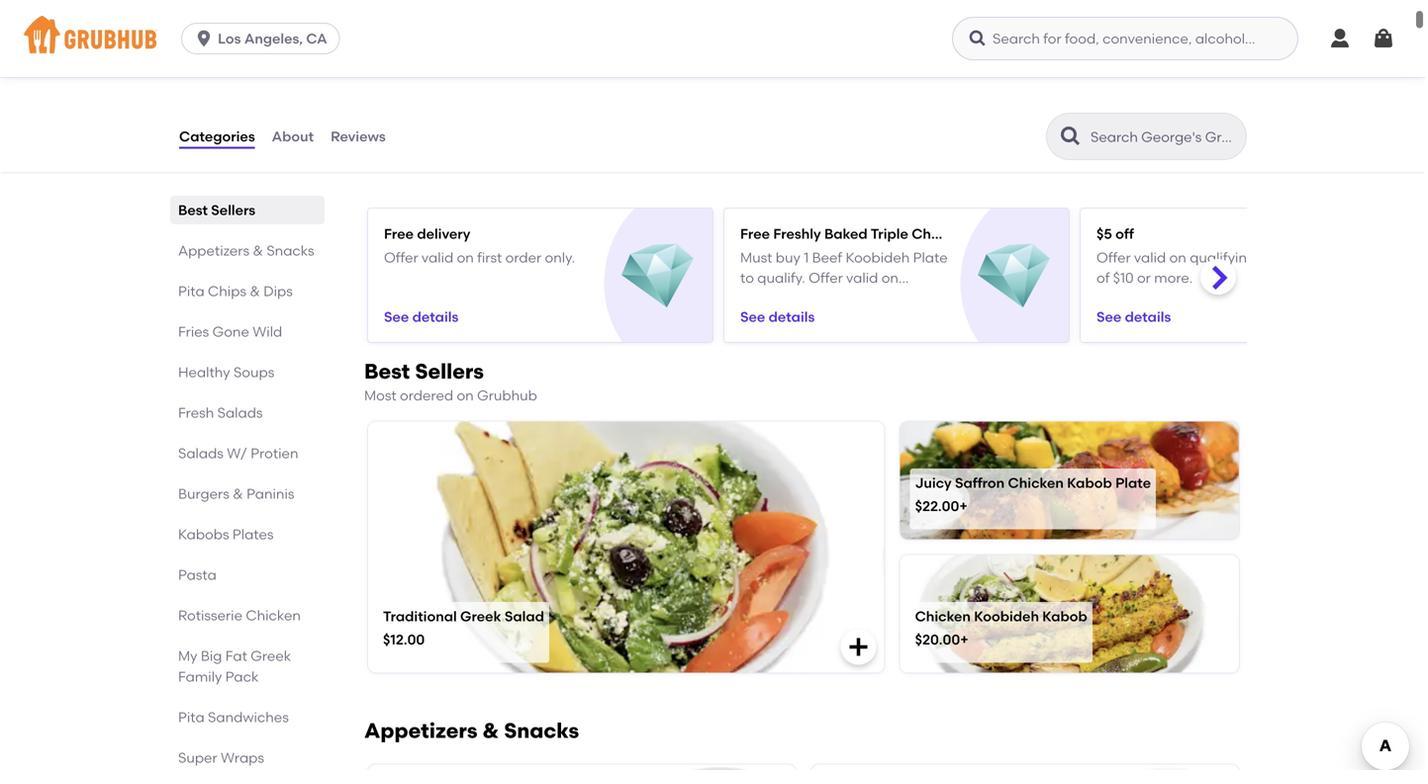 Task type: describe. For each thing, give the bounding box(es) containing it.
traditional
[[383, 608, 457, 625]]

see inside free freshly baked triple chocolate chip cookie must buy 1 beef koobideh plate to qualify. offer valid on qualifying orders of $5 or more. see details
[[740, 309, 765, 326]]

valid for delivery
[[421, 250, 453, 266]]

plate inside juicy saffron chicken kabob plate $22.00 +
[[1115, 475, 1151, 492]]

offer for $5
[[1096, 250, 1131, 266]]

wild
[[253, 324, 282, 341]]

free freshly baked triple chocolate chip cookie must buy 1 beef koobideh plate to qualify. offer valid on qualifying orders of $5 or more. see details
[[740, 226, 1071, 326]]

fat
[[225, 648, 247, 665]]

gone
[[212, 324, 249, 341]]

traditional greek salad $12.00
[[383, 608, 544, 649]]

categories
[[179, 128, 255, 145]]

pan seared veggies image
[[647, 765, 796, 771]]

qualify.
[[757, 270, 805, 286]]

burgers & paninis
[[178, 486, 294, 503]]

$20.00
[[915, 632, 960, 649]]

qualifying inside free freshly baked triple chocolate chip cookie must buy 1 beef koobideh plate to qualify. offer valid on qualifying orders of $5 or more. see details
[[740, 290, 806, 307]]

chips
[[208, 283, 246, 300]]

group
[[333, 59, 373, 76]]

chicken inside chicken koobideh kabob $20.00 +
[[915, 608, 971, 625]]

0 vertical spatial appetizers & snacks
[[178, 243, 314, 259]]

w/
[[227, 445, 247, 462]]

on for sellers
[[457, 388, 474, 404]]

wraps
[[221, 750, 264, 767]]

burgers
[[178, 486, 229, 503]]

fries
[[178, 324, 209, 341]]

pita sandwiches
[[178, 710, 289, 726]]

people icon image
[[273, 57, 293, 77]]

25–40
[[232, 10, 267, 24]]

min
[[270, 10, 291, 24]]

orders inside free freshly baked triple chocolate chip cookie must buy 1 beef koobideh plate to qualify. offer valid on qualifying orders of $5 or more. see details
[[810, 290, 852, 307]]

must
[[740, 250, 772, 266]]

best sellers most ordered on grubhub
[[364, 359, 537, 404]]

pita for pita sandwiches
[[178, 710, 205, 726]]

my big fat greek family pack
[[178, 648, 291, 686]]

koobideh inside chicken koobideh kabob $20.00 +
[[974, 608, 1039, 625]]

on for delivery
[[457, 250, 474, 266]]

see for offer valid on qualifying orders of $10 or more.
[[1096, 309, 1122, 326]]

pasta
[[178, 567, 217, 584]]

kabobs
[[178, 527, 229, 543]]

start
[[297, 59, 330, 76]]

start group order
[[297, 59, 413, 76]]

see for offer valid on first order only.
[[384, 309, 409, 326]]

juicy
[[915, 475, 952, 492]]

buy
[[776, 250, 800, 266]]

paninis
[[246, 486, 294, 503]]

delivery
[[417, 226, 470, 243]]

qualifying inside $5 off offer valid on qualifying orders of $10 or more.
[[1190, 250, 1256, 266]]

los angeles, ca
[[218, 30, 327, 47]]

see details button for free freshly baked triple chocolate chip cookie must buy 1 beef koobideh plate to qualify. offer valid on qualifying orders of $5 or more. see details
[[740, 300, 815, 335]]

most
[[364, 388, 397, 404]]

+ inside juicy saffron chicken kabob plate $22.00 +
[[959, 498, 968, 515]]

protien
[[251, 445, 298, 462]]

free for free delivery
[[384, 226, 414, 243]]

saffron
[[955, 475, 1005, 492]]

$22.00
[[915, 498, 959, 515]]

salads w/ protien
[[178, 445, 298, 462]]

big
[[201, 648, 222, 665]]

order inside free delivery offer valid on first order only.
[[505, 250, 542, 266]]

svg image inside the los angeles, ca button
[[194, 29, 214, 48]]

chicken koobideh kabob $20.00 +
[[915, 608, 1087, 649]]

juicy saffron chicken kabob plate $22.00 +
[[915, 475, 1151, 515]]

rotisserie
[[178, 608, 242, 625]]

pita chips & dips
[[178, 283, 293, 300]]

beef
[[812, 250, 842, 266]]

order inside button
[[377, 59, 413, 76]]

or inside $5 off offer valid on qualifying orders of $10 or more.
[[1137, 270, 1151, 286]]

valid inside free freshly baked triple chocolate chip cookie must buy 1 beef koobideh plate to qualify. offer valid on qualifying orders of $5 or more. see details
[[846, 270, 878, 286]]

cookie
[[1022, 226, 1071, 243]]

kabob inside chicken koobideh kabob $20.00 +
[[1042, 608, 1087, 625]]

chicken inside juicy saffron chicken kabob plate $22.00 +
[[1008, 475, 1064, 492]]

freshly
[[773, 226, 821, 243]]

details inside free freshly baked triple chocolate chip cookie must buy 1 beef koobideh plate to qualify. offer valid on qualifying orders of $5 or more. see details
[[769, 309, 815, 326]]

categories button
[[178, 101, 256, 172]]

soups
[[234, 364, 274, 381]]

angeles,
[[244, 30, 303, 47]]

baked
[[824, 226, 868, 243]]

1 vertical spatial appetizers
[[364, 719, 477, 744]]

sellers for best sellers
[[211, 202, 255, 219]]

pack
[[225, 669, 259, 686]]

free delivery offer valid on first order only.
[[384, 226, 575, 266]]

$5 inside $5 off offer valid on qualifying orders of $10 or more.
[[1096, 226, 1112, 243]]

my
[[178, 648, 197, 665]]

25–40 min
[[232, 10, 291, 24]]

los
[[218, 30, 241, 47]]

on for off
[[1169, 250, 1186, 266]]

plate inside free freshly baked triple chocolate chip cookie must buy 1 beef koobideh plate to qualify. offer valid on qualifying orders of $5 or more. see details
[[913, 250, 948, 266]]

ordered
[[400, 388, 453, 404]]

super wraps
[[178, 750, 264, 767]]

dips
[[264, 283, 293, 300]]

+ inside chicken koobideh kabob $20.00 +
[[960, 632, 968, 649]]

kabobs plates
[[178, 527, 274, 543]]

valid for off
[[1134, 250, 1166, 266]]

sandwiches
[[208, 710, 289, 726]]

los angeles, ca button
[[181, 23, 348, 54]]

1
[[804, 250, 809, 266]]

0 horizontal spatial appetizers
[[178, 243, 249, 259]]

rotisserie chicken
[[178, 608, 301, 625]]



Task type: vqa. For each thing, say whether or not it's contained in the screenshot.
leftmost HAND
no



Task type: locate. For each thing, give the bounding box(es) containing it.
on inside free freshly baked triple chocolate chip cookie must buy 1 beef koobideh plate to qualify. offer valid on qualifying orders of $5 or more. see details
[[881, 270, 899, 286]]

2 see details button from the left
[[740, 300, 815, 335]]

0 vertical spatial order
[[377, 59, 413, 76]]

1 see from the left
[[384, 309, 409, 326]]

details up best sellers most ordered on grubhub
[[412, 309, 458, 326]]

offer inside free freshly baked triple chocolate chip cookie must buy 1 beef koobideh plate to qualify. offer valid on qualifying orders of $5 or more. see details
[[809, 270, 843, 286]]

2 horizontal spatial see details button
[[1096, 300, 1171, 335]]

on inside $5 off offer valid on qualifying orders of $10 or more.
[[1169, 250, 1186, 266]]

off
[[1115, 226, 1134, 243]]

greek
[[460, 608, 501, 625], [251, 648, 291, 665]]

sellers inside best sellers most ordered on grubhub
[[415, 359, 484, 385]]

$5 left the off
[[1096, 226, 1112, 243]]

1 horizontal spatial promo image
[[978, 241, 1050, 313]]

1 vertical spatial salads
[[178, 445, 224, 462]]

greek right fat
[[251, 648, 291, 665]]

see details button down qualify.
[[740, 300, 815, 335]]

1 pita from the top
[[178, 283, 205, 300]]

appetizers
[[178, 243, 249, 259], [364, 719, 477, 744]]

1 horizontal spatial or
[[1137, 270, 1151, 286]]

more. inside free freshly baked triple chocolate chip cookie must buy 1 beef koobideh plate to qualify. offer valid on qualifying orders of $5 or more. see details
[[908, 290, 947, 307]]

0 vertical spatial pita
[[178, 283, 205, 300]]

chocolate
[[912, 226, 983, 243]]

0 horizontal spatial see
[[384, 309, 409, 326]]

0 vertical spatial greek
[[460, 608, 501, 625]]

1 horizontal spatial greek
[[460, 608, 501, 625]]

greek left 'salad'
[[460, 608, 501, 625]]

orders
[[1259, 250, 1302, 266], [810, 290, 852, 307]]

1 vertical spatial order
[[505, 250, 542, 266]]

svg image
[[1372, 27, 1395, 50]]

2 horizontal spatial chicken
[[1008, 475, 1064, 492]]

pita
[[178, 283, 205, 300], [178, 710, 205, 726]]

0 horizontal spatial more.
[[908, 290, 947, 307]]

0 horizontal spatial plate
[[913, 250, 948, 266]]

or
[[1137, 270, 1151, 286], [891, 290, 905, 307]]

0 vertical spatial of
[[1096, 270, 1110, 286]]

0 vertical spatial or
[[1137, 270, 1151, 286]]

see details button for $5 off offer valid on qualifying orders of $10 or more.
[[1096, 300, 1171, 335]]

1 horizontal spatial sellers
[[415, 359, 484, 385]]

best sellers
[[178, 202, 255, 219]]

$5 off offer valid on qualifying orders of $10 or more.
[[1096, 226, 1302, 286]]

chicken
[[1008, 475, 1064, 492], [246, 608, 301, 625], [915, 608, 971, 625]]

0 horizontal spatial of
[[856, 290, 869, 307]]

healthy
[[178, 364, 230, 381]]

kabob inside juicy saffron chicken kabob plate $22.00 +
[[1067, 475, 1112, 492]]

offer inside free delivery offer valid on first order only.
[[384, 250, 418, 266]]

more. right $10
[[1154, 270, 1193, 286]]

see down $10
[[1096, 309, 1122, 326]]

pita left chips
[[178, 283, 205, 300]]

0 vertical spatial qualifying
[[1190, 250, 1256, 266]]

2 details from the left
[[769, 309, 815, 326]]

0 vertical spatial kabob
[[1067, 475, 1112, 492]]

order right group
[[377, 59, 413, 76]]

reviews
[[331, 128, 386, 145]]

free
[[384, 226, 414, 243], [740, 226, 770, 243]]

1 vertical spatial of
[[856, 290, 869, 307]]

free inside free delivery offer valid on first order only.
[[384, 226, 414, 243]]

or inside free freshly baked triple chocolate chip cookie must buy 1 beef koobideh plate to qualify. offer valid on qualifying orders of $5 or more. see details
[[891, 290, 905, 307]]

3 details from the left
[[1125, 309, 1171, 326]]

0 horizontal spatial koobideh
[[846, 250, 910, 266]]

0 vertical spatial koobideh
[[846, 250, 910, 266]]

fresh
[[178, 405, 214, 422]]

1 see details from the left
[[384, 309, 458, 326]]

see details down $10
[[1096, 309, 1171, 326]]

free left delivery
[[384, 226, 414, 243]]

ca
[[306, 30, 327, 47]]

1 vertical spatial orders
[[810, 290, 852, 307]]

salads up salads w/ protien
[[217, 405, 263, 422]]

see
[[384, 309, 409, 326], [740, 309, 765, 326], [1096, 309, 1122, 326]]

2 pita from the top
[[178, 710, 205, 726]]

on inside free delivery offer valid on first order only.
[[457, 250, 474, 266]]

plates
[[232, 527, 274, 543]]

Search for food, convenience, alcohol... search field
[[952, 17, 1298, 60]]

of inside free freshly baked triple chocolate chip cookie must buy 1 beef koobideh plate to qualify. offer valid on qualifying orders of $5 or more. see details
[[856, 290, 869, 307]]

1 horizontal spatial see details button
[[740, 300, 815, 335]]

see details for free delivery offer valid on first order only.
[[384, 309, 458, 326]]

koobideh
[[846, 250, 910, 266], [974, 608, 1039, 625]]

chicken up the $20.00 on the bottom of page
[[915, 608, 971, 625]]

or right $10
[[1137, 270, 1151, 286]]

0 horizontal spatial see details
[[384, 309, 458, 326]]

salads
[[217, 405, 263, 422], [178, 445, 224, 462]]

see down "to"
[[740, 309, 765, 326]]

salads left w/
[[178, 445, 224, 462]]

reviews button
[[330, 101, 387, 172]]

see details button for free delivery offer valid on first order only.
[[384, 300, 458, 335]]

1 horizontal spatial best
[[364, 359, 410, 385]]

about
[[272, 128, 314, 145]]

offer down "beef"
[[809, 270, 843, 286]]

details
[[412, 309, 458, 326], [769, 309, 815, 326], [1125, 309, 1171, 326]]

1 vertical spatial greek
[[251, 648, 291, 665]]

1 vertical spatial or
[[891, 290, 905, 307]]

0 vertical spatial appetizers
[[178, 243, 249, 259]]

orders inside $5 off offer valid on qualifying orders of $10 or more.
[[1259, 250, 1302, 266]]

offer up $10
[[1096, 250, 1131, 266]]

see details up best sellers most ordered on grubhub
[[384, 309, 458, 326]]

best
[[178, 202, 208, 219], [364, 359, 410, 385]]

valid inside free delivery offer valid on first order only.
[[421, 250, 453, 266]]

more. inside $5 off offer valid on qualifying orders of $10 or more.
[[1154, 270, 1193, 286]]

kabob
[[1067, 475, 1112, 492], [1042, 608, 1087, 625]]

$5
[[1096, 226, 1112, 243], [872, 290, 888, 307]]

offer inside $5 off offer valid on qualifying orders of $10 or more.
[[1096, 250, 1131, 266]]

0 horizontal spatial orders
[[810, 290, 852, 307]]

sellers down categories button
[[211, 202, 255, 219]]

0 vertical spatial salads
[[217, 405, 263, 422]]

see details button down $10
[[1096, 300, 1171, 335]]

start group order button
[[273, 50, 413, 85]]

0 vertical spatial orders
[[1259, 250, 1302, 266]]

0 vertical spatial more.
[[1154, 270, 1193, 286]]

1 vertical spatial pita
[[178, 710, 205, 726]]

search icon image
[[1059, 125, 1083, 149]]

chicken up fat
[[246, 608, 301, 625]]

greek inside my big fat greek family pack
[[251, 648, 291, 665]]

appetizers down $12.00
[[364, 719, 477, 744]]

details down $10
[[1125, 309, 1171, 326]]

1 horizontal spatial koobideh
[[974, 608, 1039, 625]]

promo image for must buy 1 beef koobideh plate to qualify. offer valid on qualifying orders of $5 or more.
[[978, 241, 1050, 313]]

1 horizontal spatial snacks
[[504, 719, 579, 744]]

promo image
[[622, 241, 694, 313], [978, 241, 1050, 313]]

best for best sellers
[[178, 202, 208, 219]]

0 horizontal spatial appetizers & snacks
[[178, 243, 314, 259]]

svg image
[[1328, 27, 1352, 50], [194, 29, 214, 48], [968, 29, 988, 48], [178, 57, 198, 77], [847, 636, 870, 659]]

1 horizontal spatial appetizers
[[364, 719, 477, 744]]

1 vertical spatial more.
[[908, 290, 947, 307]]

salad
[[505, 608, 544, 625]]

valid inside $5 off offer valid on qualifying orders of $10 or more.
[[1134, 250, 1166, 266]]

details for $5 off offer valid on qualifying orders of $10 or more.
[[1125, 309, 1171, 326]]

0 vertical spatial plate
[[913, 250, 948, 266]]

$10
[[1113, 270, 1134, 286]]

details down qualify.
[[769, 309, 815, 326]]

of left $10
[[1096, 270, 1110, 286]]

healthy soups
[[178, 364, 274, 381]]

2 see details from the left
[[1096, 309, 1171, 326]]

0 horizontal spatial see details button
[[384, 300, 458, 335]]

greek inside traditional greek salad $12.00
[[460, 608, 501, 625]]

Search George's Greek Grill on 735 Figueroa search field
[[1089, 128, 1240, 147]]

free up must
[[740, 226, 770, 243]]

0 horizontal spatial or
[[891, 290, 905, 307]]

0 horizontal spatial sellers
[[211, 202, 255, 219]]

0 vertical spatial best
[[178, 202, 208, 219]]

first
[[477, 250, 502, 266]]

&
[[253, 243, 263, 259], [250, 283, 260, 300], [233, 486, 243, 503], [482, 719, 499, 744]]

of
[[1096, 270, 1110, 286], [856, 290, 869, 307]]

1 horizontal spatial more.
[[1154, 270, 1193, 286]]

0 vertical spatial snacks
[[267, 243, 314, 259]]

super
[[178, 750, 217, 767]]

see details button
[[384, 300, 458, 335], [740, 300, 815, 335], [1096, 300, 1171, 335]]

best down categories button
[[178, 202, 208, 219]]

triple
[[871, 226, 908, 243]]

of down baked
[[856, 290, 869, 307]]

2 horizontal spatial details
[[1125, 309, 1171, 326]]

order
[[377, 59, 413, 76], [505, 250, 542, 266]]

1 vertical spatial snacks
[[504, 719, 579, 744]]

1 vertical spatial plate
[[1115, 475, 1151, 492]]

details for free delivery offer valid on first order only.
[[412, 309, 458, 326]]

to
[[740, 270, 754, 286]]

see details button up best sellers most ordered on grubhub
[[384, 300, 458, 335]]

offer for free
[[384, 250, 418, 266]]

on
[[457, 250, 474, 266], [1169, 250, 1186, 266], [881, 270, 899, 286], [457, 388, 474, 404]]

offer down delivery
[[384, 250, 418, 266]]

qualifying
[[1190, 250, 1256, 266], [740, 290, 806, 307]]

2 free from the left
[[740, 226, 770, 243]]

on inside best sellers most ordered on grubhub
[[457, 388, 474, 404]]

1 vertical spatial appetizers & snacks
[[364, 719, 579, 744]]

more. down the chocolate
[[908, 290, 947, 307]]

$5 down triple
[[872, 290, 888, 307]]

promo image for offer valid on first order only.
[[622, 241, 694, 313]]

0 vertical spatial sellers
[[211, 202, 255, 219]]

1 vertical spatial sellers
[[415, 359, 484, 385]]

best up most
[[364, 359, 410, 385]]

25–40 min option group
[[178, 0, 518, 34]]

1 see details button from the left
[[384, 300, 458, 335]]

preorder button
[[178, 50, 261, 85]]

1 promo image from the left
[[622, 241, 694, 313]]

1 horizontal spatial of
[[1096, 270, 1110, 286]]

1 horizontal spatial $5
[[1096, 226, 1112, 243]]

$5 inside free freshly baked triple chocolate chip cookie must buy 1 beef koobideh plate to qualify. offer valid on qualifying orders of $5 or more. see details
[[872, 290, 888, 307]]

$12.00
[[383, 632, 425, 649]]

0 horizontal spatial order
[[377, 59, 413, 76]]

more.
[[1154, 270, 1193, 286], [908, 290, 947, 307]]

fresh salads
[[178, 405, 263, 422]]

0 horizontal spatial greek
[[251, 648, 291, 665]]

appetizers & snacks
[[178, 243, 314, 259], [364, 719, 579, 744]]

1 vertical spatial +
[[960, 632, 968, 649]]

0 horizontal spatial details
[[412, 309, 458, 326]]

plate
[[913, 250, 948, 266], [1115, 475, 1151, 492]]

1 horizontal spatial free
[[740, 226, 770, 243]]

pita for pita chips & dips
[[178, 283, 205, 300]]

sellers up ordered
[[415, 359, 484, 385]]

fries gone wild
[[178, 324, 282, 341]]

family
[[178, 669, 222, 686]]

free inside free freshly baked triple chocolate chip cookie must buy 1 beef koobideh plate to qualify. offer valid on qualifying orders of $5 or more. see details
[[740, 226, 770, 243]]

2 promo image from the left
[[978, 241, 1050, 313]]

1 vertical spatial qualifying
[[740, 290, 806, 307]]

2 see from the left
[[740, 309, 765, 326]]

free for free freshly baked triple chocolate chip cookie
[[740, 226, 770, 243]]

1 vertical spatial $5
[[872, 290, 888, 307]]

1 horizontal spatial orders
[[1259, 250, 1302, 266]]

2 horizontal spatial valid
[[1134, 250, 1166, 266]]

1 horizontal spatial offer
[[809, 270, 843, 286]]

1 horizontal spatial order
[[505, 250, 542, 266]]

0 horizontal spatial offer
[[384, 250, 418, 266]]

1 free from the left
[[384, 226, 414, 243]]

3 see from the left
[[1096, 309, 1122, 326]]

1 details from the left
[[412, 309, 458, 326]]

snacks
[[267, 243, 314, 259], [504, 719, 579, 744]]

1 horizontal spatial details
[[769, 309, 815, 326]]

0 horizontal spatial valid
[[421, 250, 453, 266]]

0 horizontal spatial $5
[[872, 290, 888, 307]]

order right first
[[505, 250, 542, 266]]

1 horizontal spatial see
[[740, 309, 765, 326]]

2 horizontal spatial offer
[[1096, 250, 1131, 266]]

1 horizontal spatial appetizers & snacks
[[364, 719, 579, 744]]

1 horizontal spatial valid
[[846, 270, 878, 286]]

of inside $5 off offer valid on qualifying orders of $10 or more.
[[1096, 270, 1110, 286]]

1 horizontal spatial chicken
[[915, 608, 971, 625]]

see details
[[384, 309, 458, 326], [1096, 309, 1171, 326]]

1 horizontal spatial see details
[[1096, 309, 1171, 326]]

2 horizontal spatial see
[[1096, 309, 1122, 326]]

sellers
[[211, 202, 255, 219], [415, 359, 484, 385]]

preorder
[[202, 59, 261, 76]]

0 horizontal spatial best
[[178, 202, 208, 219]]

3 see details button from the left
[[1096, 300, 1171, 335]]

offer
[[384, 250, 418, 266], [1096, 250, 1131, 266], [809, 270, 843, 286]]

0 horizontal spatial snacks
[[267, 243, 314, 259]]

koobideh inside free freshly baked triple chocolate chip cookie must buy 1 beef koobideh plate to qualify. offer valid on qualifying orders of $5 or more. see details
[[846, 250, 910, 266]]

0 vertical spatial +
[[959, 498, 968, 515]]

fire roasted brussels sprouts image
[[1091, 765, 1239, 771]]

or down triple
[[891, 290, 905, 307]]

1 horizontal spatial qualifying
[[1190, 250, 1256, 266]]

see up most
[[384, 309, 409, 326]]

0 horizontal spatial chicken
[[246, 608, 301, 625]]

pita up super
[[178, 710, 205, 726]]

1 vertical spatial koobideh
[[974, 608, 1039, 625]]

1 horizontal spatial plate
[[1115, 475, 1151, 492]]

0 vertical spatial $5
[[1096, 226, 1112, 243]]

chip
[[987, 226, 1019, 243]]

appetizers down best sellers on the top left
[[178, 243, 249, 259]]

sellers for best sellers most ordered on grubhub
[[415, 359, 484, 385]]

grubhub
[[477, 388, 537, 404]]

chicken right saffron
[[1008, 475, 1064, 492]]

0 horizontal spatial free
[[384, 226, 414, 243]]

1 vertical spatial best
[[364, 359, 410, 385]]

see details for $5 off offer valid on qualifying orders of $10 or more.
[[1096, 309, 1171, 326]]

0 horizontal spatial promo image
[[622, 241, 694, 313]]

about button
[[271, 101, 315, 172]]

best for best sellers most ordered on grubhub
[[364, 359, 410, 385]]

best inside best sellers most ordered on grubhub
[[364, 359, 410, 385]]

main navigation navigation
[[0, 0, 1425, 77]]

0 horizontal spatial qualifying
[[740, 290, 806, 307]]

svg image inside "preorder" button
[[178, 57, 198, 77]]

1 vertical spatial kabob
[[1042, 608, 1087, 625]]

only.
[[545, 250, 575, 266]]



